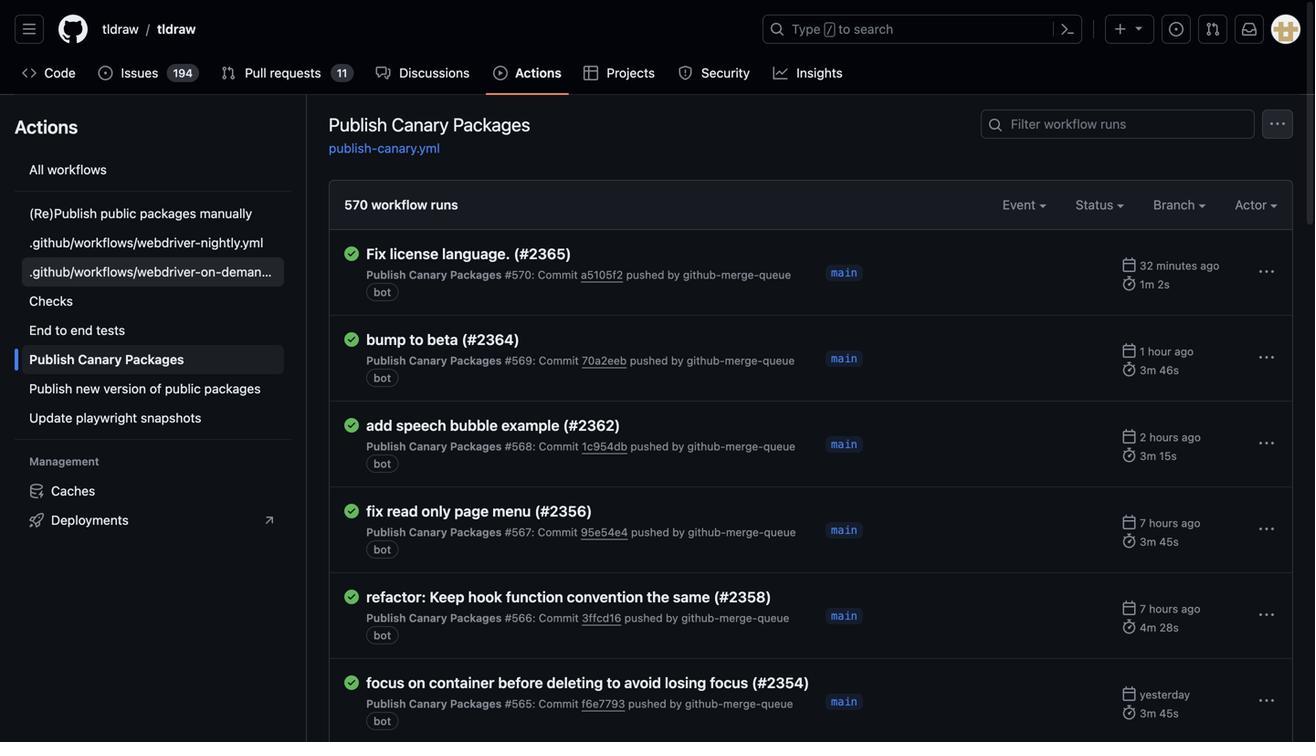 Task type: locate. For each thing, give the bounding box(es) containing it.
1 vertical spatial completed successfully image
[[344, 504, 359, 519]]

1 horizontal spatial tldraw link
[[150, 15, 203, 44]]

1 vertical spatial list
[[15, 148, 293, 543]]

4 bot from the top
[[374, 544, 391, 556]]

publish inside focus on container before deleting to avoid losing focus (#2354) publish canary packages #565: commit f6e7793 pushed             by github-merge-queue bot
[[366, 698, 406, 711]]

32 minutes ago
[[1140, 259, 1220, 272]]

2 3m from the top
[[1140, 450, 1157, 463]]

(#2365)
[[514, 245, 572, 263]]

comment discussion image
[[376, 66, 390, 80]]

1 vertical spatial actions
[[15, 116, 78, 138]]

0 horizontal spatial publish canary packages
[[29, 352, 184, 367]]

3m for 70a2eeb
[[1140, 364, 1157, 377]]

command palette image
[[1061, 22, 1075, 37]]

1 vertical spatial publish canary packages
[[29, 352, 184, 367]]

add
[[366, 417, 393, 434]]

ago right 2 on the bottom
[[1182, 431, 1202, 444]]

github- inside the fix read only page menu (#2356) publish canary packages #567: commit 95e54e4 pushed             by github-merge-queue bot
[[688, 526, 726, 539]]

4 completed successfully image from the top
[[344, 676, 359, 691]]

homepage image
[[58, 15, 88, 44]]

type
[[792, 21, 821, 37]]

calendar image left the yesterday
[[1123, 687, 1137, 702]]

show options image
[[1260, 265, 1275, 280], [1260, 351, 1275, 365], [1260, 437, 1275, 451], [1260, 523, 1275, 537], [1260, 609, 1275, 623]]

to up the 'f6e7793' "link"
[[607, 675, 621, 692]]

hours down "15s"
[[1150, 517, 1179, 530]]

commit inside the fix license language. (#2365) publish canary packages #570: commit a5105f2 pushed             by github-merge-queue bot
[[538, 269, 578, 281]]

4 run duration image from the top
[[1123, 620, 1137, 634]]

queue
[[759, 269, 791, 281], [763, 355, 795, 367], [764, 440, 796, 453], [764, 526, 796, 539], [758, 612, 790, 625], [762, 698, 794, 711]]

packages down (#2364)
[[450, 355, 502, 367]]

commit inside focus on container before deleting to avoid losing focus (#2354) publish canary packages #565: commit f6e7793 pushed             by github-merge-queue bot
[[539, 698, 579, 711]]

Filter workflow runs search field
[[981, 110, 1255, 139]]

all workflows link
[[22, 155, 284, 185]]

3 calendar image from the top
[[1123, 429, 1137, 444]]

show options image
[[1260, 694, 1275, 709]]

main for refactor: keep hook function convention the same (#2358)
[[832, 610, 858, 623]]

0 horizontal spatial public
[[100, 206, 136, 221]]

pushed right 95e54e4 link
[[631, 526, 670, 539]]

3 main link from the top
[[826, 437, 863, 453]]

calendar image left 2 on the bottom
[[1123, 429, 1137, 444]]

focus on container before deleting to avoid losing focus (#2354) link
[[366, 674, 811, 693]]

1 horizontal spatial tldraw
[[157, 21, 196, 37]]

show options image for add speech bubble example (#2362)
[[1260, 437, 1275, 451]]

update
[[29, 411, 72, 426]]

event
[[1003, 197, 1040, 212]]

all workflows
[[29, 162, 107, 177]]

2 main link from the top
[[826, 351, 863, 367]]

0 vertical spatial hours
[[1150, 431, 1179, 444]]

pushed down the on the bottom
[[625, 612, 663, 625]]

ago for fix license language. (#2365)
[[1201, 259, 1220, 272]]

focus right losing
[[710, 675, 749, 692]]

speech
[[396, 417, 447, 434]]

completed successfully image
[[344, 333, 359, 347], [344, 418, 359, 433], [344, 590, 359, 605], [344, 676, 359, 691]]

5 main from the top
[[832, 610, 858, 623]]

tldraw up issue opened image
[[102, 21, 139, 37]]

packages inside the bump to beta (#2364) publish canary packages #569: commit 70a2eeb pushed             by github-merge-queue bot
[[450, 355, 502, 367]]

7
[[1140, 517, 1147, 530], [1140, 603, 1147, 616]]

manually
[[200, 206, 252, 221]]

ago up the 46s at the right of page
[[1175, 345, 1194, 358]]

publish canary packages
[[329, 114, 531, 135], [29, 352, 184, 367]]

to inside focus on container before deleting to avoid losing focus (#2354) publish canary packages #565: commit f6e7793 pushed             by github-merge-queue bot
[[607, 675, 621, 692]]

2 tldraw link from the left
[[150, 15, 203, 44]]

1 calendar image from the top
[[1123, 257, 1137, 272]]

1 bot from the top
[[374, 286, 391, 299]]

bump to beta (#2364) link
[[366, 331, 811, 349]]

commit down deleting
[[539, 698, 579, 711]]

git pull request image
[[221, 66, 236, 80]]

0 horizontal spatial focus
[[366, 675, 405, 692]]

public inside publish new version of public packages link
[[165, 381, 201, 397]]

packages down the page
[[450, 526, 502, 539]]

packages down bubble
[[450, 440, 502, 453]]

1c954db link
[[582, 440, 628, 453]]

refactor: keep hook function convention the same (#2358) publish canary packages #566: commit 3ffcd16 pushed             by github-merge-queue bot
[[366, 589, 790, 642]]

commit inside the bump to beta (#2364) publish canary packages #569: commit 70a2eeb pushed             by github-merge-queue bot
[[539, 355, 579, 367]]

public up .github/workflows/webdriver-nightly.yml
[[100, 206, 136, 221]]

3m right run duration icon
[[1140, 536, 1157, 548]]

show options image for bump to beta (#2364)
[[1260, 351, 1275, 365]]

publish inside add speech bubble example (#2362) publish canary packages #568: commit 1c954db pushed             by github-merge-queue bot
[[366, 440, 406, 453]]

45s right run duration icon
[[1160, 536, 1179, 548]]

6 bot from the top
[[374, 715, 391, 728]]

actions right play icon
[[515, 65, 562, 80]]

None search field
[[981, 110, 1255, 139]]

by down the on the bottom
[[666, 612, 679, 625]]

hours up "15s"
[[1150, 431, 1179, 444]]

by down losing
[[670, 698, 682, 711]]

1 completed successfully image from the top
[[344, 247, 359, 261]]

new
[[76, 381, 100, 397]]

merge-
[[722, 269, 759, 281], [725, 355, 763, 367], [726, 440, 764, 453], [726, 526, 764, 539], [720, 612, 758, 625], [724, 698, 762, 711]]

main link
[[826, 265, 863, 281], [826, 351, 863, 367], [826, 437, 863, 453], [826, 523, 863, 539], [826, 609, 863, 625], [826, 694, 863, 711]]

2 completed successfully image from the top
[[344, 418, 359, 433]]

1 vertical spatial 7 hours ago
[[1140, 603, 1201, 616]]

commit down the bump to beta (#2364) "link"
[[539, 355, 579, 367]]

4 3m from the top
[[1140, 707, 1157, 720]]

3m
[[1140, 364, 1157, 377], [1140, 450, 1157, 463], [1140, 536, 1157, 548], [1140, 707, 1157, 720]]

45s
[[1160, 536, 1179, 548], [1160, 707, 1179, 720]]

7 right calendar image
[[1140, 603, 1147, 616]]

1 show options image from the top
[[1260, 265, 1275, 280]]

0 horizontal spatial packages
[[140, 206, 196, 221]]

a5105f2
[[581, 269, 623, 281]]

1 vertical spatial packages
[[204, 381, 261, 397]]

calendar image left 1
[[1123, 343, 1137, 358]]

commit down example
[[539, 440, 579, 453]]

1 vertical spatial 45s
[[1160, 707, 1179, 720]]

1 7 hours ago from the top
[[1140, 517, 1201, 530]]

hours up 4m 28s
[[1150, 603, 1179, 616]]

event button
[[1003, 196, 1047, 215]]

tldraw link
[[95, 15, 146, 44], [150, 15, 203, 44]]

1 main link from the top
[[826, 265, 863, 281]]

run duration image
[[1123, 276, 1137, 291], [1123, 362, 1137, 377], [1123, 448, 1137, 463], [1123, 620, 1137, 634], [1123, 706, 1137, 720]]

completed successfully image
[[344, 247, 359, 261], [344, 504, 359, 519]]

canary inside refactor: keep hook function convention the same (#2358) publish canary packages #566: commit 3ffcd16 pushed             by github-merge-queue bot
[[409, 612, 447, 625]]

calendar image for a5105f2
[[1123, 257, 1137, 272]]

1 45s from the top
[[1160, 536, 1179, 548]]

packages down play icon
[[453, 114, 531, 135]]

3m down 1
[[1140, 364, 1157, 377]]

1 vertical spatial .github/workflows/webdriver-
[[29, 265, 201, 280]]

3m down the yesterday
[[1140, 707, 1157, 720]]

end
[[29, 323, 52, 338]]

completed successfully image for add speech bubble example (#2362)
[[344, 418, 359, 433]]

deployments
[[51, 513, 129, 528]]

to left end
[[55, 323, 67, 338]]

1 vertical spatial 7
[[1140, 603, 1147, 616]]

snapshots
[[141, 411, 201, 426]]

/ right type
[[827, 24, 833, 37]]

2 main from the top
[[832, 353, 858, 365]]

2 bot from the top
[[374, 372, 391, 385]]

packages down the language.
[[450, 269, 502, 281]]

0 horizontal spatial actions
[[15, 116, 78, 138]]

commit down (#2356)
[[538, 526, 578, 539]]

completed successfully image left on
[[344, 676, 359, 691]]

7 for refactor: keep hook function convention the same (#2358)
[[1140, 603, 1147, 616]]

the
[[647, 589, 670, 606]]

7 hours ago
[[1140, 517, 1201, 530], [1140, 603, 1201, 616]]

fix
[[366, 503, 383, 520]]

28s
[[1160, 622, 1179, 634]]

ago right calendar image
[[1182, 603, 1201, 616]]

ago for bump to beta (#2364)
[[1175, 345, 1194, 358]]

license
[[390, 245, 439, 263]]

5 bot from the top
[[374, 630, 391, 642]]

3 show options image from the top
[[1260, 437, 1275, 451]]

github- inside the bump to beta (#2364) publish canary packages #569: commit 70a2eeb pushed             by github-merge-queue bot
[[687, 355, 725, 367]]

7 hours ago down "15s"
[[1140, 517, 1201, 530]]

6 main from the top
[[832, 696, 858, 709]]

github-merge-queue link for focus on container before deleting to avoid losing focus (#2354)
[[685, 698, 794, 711]]

queue inside the bump to beta (#2364) publish canary packages #569: commit 70a2eeb pushed             by github-merge-queue bot
[[763, 355, 795, 367]]

3m for #567:
[[1140, 536, 1157, 548]]

1 7 from the top
[[1140, 517, 1147, 530]]

public right of
[[165, 381, 201, 397]]

(re)publish public packages manually
[[29, 206, 252, 221]]

table image
[[584, 66, 598, 80]]

3m 45s down the yesterday
[[1140, 707, 1179, 720]]

95e54e4 link
[[581, 526, 628, 539]]

tldraw up 194
[[157, 21, 196, 37]]

packages inside the fix read only page menu (#2356) publish canary packages #567: commit 95e54e4 pushed             by github-merge-queue bot
[[450, 526, 502, 539]]

1 3m from the top
[[1140, 364, 1157, 377]]

canary down license
[[409, 269, 447, 281]]

canary down speech
[[409, 440, 447, 453]]

by right 70a2eeb
[[672, 355, 684, 367]]

0 vertical spatial 7 hours ago
[[1140, 517, 1201, 530]]

publish canary packages down tests at the left of the page
[[29, 352, 184, 367]]

main for focus on container before deleting to avoid losing focus (#2354)
[[832, 696, 858, 709]]

0 vertical spatial public
[[100, 206, 136, 221]]

7 for fix read only page menu (#2356)
[[1140, 517, 1147, 530]]

triangle down image
[[1132, 21, 1147, 35]]

completed successfully image left add
[[344, 418, 359, 433]]

queue inside refactor: keep hook function convention the same (#2358) publish canary packages #566: commit 3ffcd16 pushed             by github-merge-queue bot
[[758, 612, 790, 625]]

commit down (#2365)
[[538, 269, 578, 281]]

packages right of
[[204, 381, 261, 397]]

/ up issues
[[146, 21, 150, 37]]

to left beta
[[410, 331, 424, 349]]

pushed inside the fix license language. (#2365) publish canary packages #570: commit a5105f2 pushed             by github-merge-queue bot
[[626, 269, 665, 281]]

0 vertical spatial .github/workflows/webdriver-
[[29, 235, 201, 250]]

packages
[[140, 206, 196, 221], [204, 381, 261, 397]]

by inside the fix license language. (#2365) publish canary packages #570: commit a5105f2 pushed             by github-merge-queue bot
[[668, 269, 680, 281]]

pushed right a5105f2
[[626, 269, 665, 281]]

all
[[29, 162, 44, 177]]

type / to search
[[792, 21, 894, 37]]

canary inside focus on container before deleting to avoid losing focus (#2354) publish canary packages #565: commit f6e7793 pushed             by github-merge-queue bot
[[409, 698, 447, 711]]

focus left on
[[366, 675, 405, 692]]

checks link
[[22, 287, 284, 316]]

0 horizontal spatial tldraw
[[102, 21, 139, 37]]

1 .github/workflows/webdriver- from the top
[[29, 235, 201, 250]]

by right a5105f2
[[668, 269, 680, 281]]

3 bot from the top
[[374, 458, 391, 471]]

570
[[344, 197, 368, 212]]

pushed right 70a2eeb
[[630, 355, 668, 367]]

merge- inside add speech bubble example (#2362) publish canary packages #568: commit 1c954db pushed             by github-merge-queue bot
[[726, 440, 764, 453]]

graph image
[[774, 66, 788, 80]]

by inside refactor: keep hook function convention the same (#2358) publish canary packages #566: commit 3ffcd16 pushed             by github-merge-queue bot
[[666, 612, 679, 625]]

packages down hook
[[450, 612, 502, 625]]

3m 45s right run duration icon
[[1140, 536, 1179, 548]]

focus on container before deleting to avoid losing focus (#2354) publish canary packages #565: commit f6e7793 pushed             by github-merge-queue bot
[[366, 675, 810, 728]]

2 .github/workflows/webdriver- from the top
[[29, 265, 201, 280]]

2 hours from the top
[[1150, 517, 1179, 530]]

0 horizontal spatial tldraw link
[[95, 15, 146, 44]]

2 7 hours ago from the top
[[1140, 603, 1201, 616]]

bump to beta (#2364) publish canary packages #569: commit 70a2eeb pushed             by github-merge-queue bot
[[366, 331, 795, 385]]

ago for add speech bubble example (#2362)
[[1182, 431, 1202, 444]]

github-merge-queue link for bump to beta (#2364)
[[687, 355, 795, 367]]

2 run duration image from the top
[[1123, 362, 1137, 377]]

publish
[[329, 114, 387, 135], [366, 269, 406, 281], [29, 352, 75, 367], [366, 355, 406, 367], [29, 381, 72, 397], [366, 440, 406, 453], [366, 526, 406, 539], [366, 612, 406, 625], [366, 698, 406, 711]]

actions link
[[486, 59, 569, 87]]

bot inside add speech bubble example (#2362) publish canary packages #568: commit 1c954db pushed             by github-merge-queue bot
[[374, 458, 391, 471]]

2 3m 45s from the top
[[1140, 707, 1179, 720]]

hours
[[1150, 431, 1179, 444], [1150, 517, 1179, 530], [1150, 603, 1179, 616]]

4 main link from the top
[[826, 523, 863, 539]]

45s down the yesterday
[[1160, 707, 1179, 720]]

.github/workflows/webdriver- for on-
[[29, 265, 201, 280]]

3 run duration image from the top
[[1123, 448, 1137, 463]]

refactor: keep hook function convention the same (#2358) link
[[366, 588, 811, 607]]

github-merge-queue link for fix license language. (#2365)
[[683, 269, 791, 281]]

actions up all
[[15, 116, 78, 138]]

canary
[[392, 114, 449, 135], [409, 269, 447, 281], [78, 352, 122, 367], [409, 355, 447, 367], [409, 440, 447, 453], [409, 526, 447, 539], [409, 612, 447, 625], [409, 698, 447, 711]]

3m for (#2354)
[[1140, 707, 1157, 720]]

by inside add speech bubble example (#2362) publish canary packages #568: commit 1c954db pushed             by github-merge-queue bot
[[672, 440, 685, 453]]

by right 1c954db link
[[672, 440, 685, 453]]

0 horizontal spatial /
[[146, 21, 150, 37]]

calendar image up run duration icon
[[1123, 515, 1137, 530]]

0 vertical spatial 3m 45s
[[1140, 536, 1179, 548]]

1 tldraw from the left
[[102, 21, 139, 37]]

merge- inside focus on container before deleting to avoid losing focus (#2354) publish canary packages #565: commit f6e7793 pushed             by github-merge-queue bot
[[724, 698, 762, 711]]

5 run duration image from the top
[[1123, 706, 1137, 720]]

canary down tests at the left of the page
[[78, 352, 122, 367]]

canary down only
[[409, 526, 447, 539]]

issue opened image
[[1170, 22, 1184, 37]]

2 7 from the top
[[1140, 603, 1147, 616]]

keep
[[430, 589, 465, 606]]

deployments link
[[22, 506, 284, 535]]

3 completed successfully image from the top
[[344, 590, 359, 605]]

1 completed successfully image from the top
[[344, 333, 359, 347]]

pushed inside refactor: keep hook function convention the same (#2358) publish canary packages #566: commit 3ffcd16 pushed             by github-merge-queue bot
[[625, 612, 663, 625]]

canary inside add speech bubble example (#2362) publish canary packages #568: commit 1c954db pushed             by github-merge-queue bot
[[409, 440, 447, 453]]

management
[[29, 456, 99, 468]]

canary down keep
[[409, 612, 447, 625]]

completed successfully image left bump
[[344, 333, 359, 347]]

2 show options image from the top
[[1260, 351, 1275, 365]]

/ inside type / to search
[[827, 24, 833, 37]]

.github/workflows/webdriver- down (re)publish public packages manually
[[29, 235, 201, 250]]

2 vertical spatial hours
[[1150, 603, 1179, 616]]

3 hours from the top
[[1150, 603, 1179, 616]]

1 run duration image from the top
[[1123, 276, 1137, 291]]

7 hours ago up 28s
[[1140, 603, 1201, 616]]

to
[[839, 21, 851, 37], [55, 323, 67, 338], [410, 331, 424, 349], [607, 675, 621, 692]]

2 tldraw from the left
[[157, 21, 196, 37]]

4 calendar image from the top
[[1123, 515, 1137, 530]]

bot inside focus on container before deleting to avoid losing focus (#2354) publish canary packages #565: commit f6e7793 pushed             by github-merge-queue bot
[[374, 715, 391, 728]]

completed successfully image left refactor:
[[344, 590, 359, 605]]

5 show options image from the top
[[1260, 609, 1275, 623]]

3 3m from the top
[[1140, 536, 1157, 548]]

completed successfully image for fix license language. (#2365)
[[344, 247, 359, 261]]

canary.yml
[[378, 141, 440, 156]]

pushed inside the bump to beta (#2364) publish canary packages #569: commit 70a2eeb pushed             by github-merge-queue bot
[[630, 355, 668, 367]]

main link for fix license language. (#2365)
[[826, 265, 863, 281]]

main link for bump to beta (#2364)
[[826, 351, 863, 367]]

1 tldraw link from the left
[[95, 15, 146, 44]]

hours for add speech bubble example (#2362)
[[1150, 431, 1179, 444]]

1 3m 45s from the top
[[1140, 536, 1179, 548]]

run duration image for focus on container before deleting to avoid losing focus (#2354)
[[1123, 706, 1137, 720]]

publish new version of public packages
[[29, 381, 261, 397]]

github- inside the fix license language. (#2365) publish canary packages #570: commit a5105f2 pushed             by github-merge-queue bot
[[683, 269, 722, 281]]

calendar image for commit
[[1123, 429, 1137, 444]]

0 vertical spatial 45s
[[1160, 536, 1179, 548]]

pushed right 1c954db link
[[631, 440, 669, 453]]

2 completed successfully image from the top
[[344, 504, 359, 519]]

7 down 3m 15s at the right
[[1140, 517, 1147, 530]]

ago for refactor: keep hook function convention the same (#2358)
[[1182, 603, 1201, 616]]

1 main from the top
[[832, 267, 858, 280]]

canary down on
[[409, 698, 447, 711]]

1 vertical spatial public
[[165, 381, 201, 397]]

calendar image for 70a2eeb
[[1123, 343, 1137, 358]]

70a2eeb link
[[582, 355, 627, 367]]

6 main link from the top
[[826, 694, 863, 711]]

3ffcd16 link
[[582, 612, 622, 625]]

plus image
[[1114, 22, 1128, 37]]

.github/workflows/webdriver- down .github/workflows/webdriver-nightly.yml
[[29, 265, 201, 280]]

completed successfully image for focus on container before deleting to avoid losing focus (#2354)
[[344, 676, 359, 691]]

github- inside focus on container before deleting to avoid losing focus (#2354) publish canary packages #565: commit f6e7793 pushed             by github-merge-queue bot
[[685, 698, 724, 711]]

tests
[[96, 323, 125, 338]]

publish canary packages inside filter workflows element
[[29, 352, 184, 367]]

4m 28s
[[1140, 622, 1179, 634]]

publish canary packages up canary.yml
[[329, 114, 531, 135]]

(#2356)
[[535, 503, 592, 520]]

notifications image
[[1243, 22, 1257, 37]]

4 show options image from the top
[[1260, 523, 1275, 537]]

completed successfully image for bump to beta (#2364)
[[344, 333, 359, 347]]

0 vertical spatial 7
[[1140, 517, 1147, 530]]

1 horizontal spatial /
[[827, 24, 833, 37]]

by up same
[[673, 526, 685, 539]]

/ for tldraw
[[146, 21, 150, 37]]

pushed down avoid
[[629, 698, 667, 711]]

publish inside refactor: keep hook function convention the same (#2358) publish canary packages #566: commit 3ffcd16 pushed             by github-merge-queue bot
[[366, 612, 406, 625]]

/ inside tldraw / tldraw
[[146, 21, 150, 37]]

1 horizontal spatial focus
[[710, 675, 749, 692]]

packages down end to end tests link
[[125, 352, 184, 367]]

packages inside filter workflows element
[[125, 352, 184, 367]]

by inside focus on container before deleting to avoid losing focus (#2354) publish canary packages #565: commit f6e7793 pushed             by github-merge-queue bot
[[670, 698, 682, 711]]

1 hours from the top
[[1150, 431, 1179, 444]]

3m 46s
[[1140, 364, 1180, 377]]

packages up .github/workflows/webdriver-nightly.yml link
[[140, 206, 196, 221]]

.github/workflows/webdriver-
[[29, 235, 201, 250], [29, 265, 201, 280]]

main link for fix read only page menu (#2356)
[[826, 523, 863, 539]]

ago right minutes
[[1201, 259, 1220, 272]]

1 horizontal spatial packages
[[204, 381, 261, 397]]

calendar image left 32
[[1123, 257, 1137, 272]]

3m down 2 on the bottom
[[1140, 450, 1157, 463]]

github-merge-queue link for fix read only page menu (#2356)
[[688, 526, 796, 539]]

main link for refactor: keep hook function convention the same (#2358)
[[826, 609, 863, 625]]

hours for refactor: keep hook function convention the same (#2358)
[[1150, 603, 1179, 616]]

checks
[[29, 294, 73, 309]]

tldraw link up issue opened image
[[95, 15, 146, 44]]

3 main from the top
[[832, 439, 858, 451]]

bot inside the fix read only page menu (#2356) publish canary packages #567: commit 95e54e4 pushed             by github-merge-queue bot
[[374, 544, 391, 556]]

queue inside add speech bubble example (#2362) publish canary packages #568: commit 1c954db pushed             by github-merge-queue bot
[[764, 440, 796, 453]]

commit inside refactor: keep hook function convention the same (#2358) publish canary packages #566: commit 3ffcd16 pushed             by github-merge-queue bot
[[539, 612, 579, 625]]

publish-
[[329, 141, 378, 156]]

2 calendar image from the top
[[1123, 343, 1137, 358]]

commit down the function
[[539, 612, 579, 625]]

3m 45s
[[1140, 536, 1179, 548], [1140, 707, 1179, 720]]

bump
[[366, 331, 406, 349]]

5 main link from the top
[[826, 609, 863, 625]]

show options image for fix read only page menu (#2356)
[[1260, 523, 1275, 537]]

github-
[[683, 269, 722, 281], [687, 355, 725, 367], [688, 440, 726, 453], [688, 526, 726, 539], [682, 612, 720, 625], [685, 698, 724, 711]]

calendar image
[[1123, 257, 1137, 272], [1123, 343, 1137, 358], [1123, 429, 1137, 444], [1123, 515, 1137, 530], [1123, 687, 1137, 702]]

4 main from the top
[[832, 524, 858, 537]]

of
[[150, 381, 162, 397]]

1 vertical spatial hours
[[1150, 517, 1179, 530]]

canary down beta
[[409, 355, 447, 367]]

packages down container at the left
[[450, 698, 502, 711]]

tldraw link up 194
[[150, 15, 203, 44]]

publish inside the bump to beta (#2364) publish canary packages #569: commit 70a2eeb pushed             by github-merge-queue bot
[[366, 355, 406, 367]]

list
[[95, 15, 752, 44], [15, 148, 293, 543]]

0 vertical spatial actions
[[515, 65, 562, 80]]

caches
[[51, 484, 95, 499]]

2 45s from the top
[[1160, 707, 1179, 720]]

1 horizontal spatial publish canary packages
[[329, 114, 531, 135]]

pushed inside add speech bubble example (#2362) publish canary packages #568: commit 1c954db pushed             by github-merge-queue bot
[[631, 440, 669, 453]]

(#2354)
[[752, 675, 810, 692]]

0 vertical spatial completed successfully image
[[344, 247, 359, 261]]

(#2364)
[[462, 331, 520, 349]]

1 vertical spatial 3m 45s
[[1140, 707, 1179, 720]]

.github/workflows/webdriver- for nightly.yml
[[29, 235, 201, 250]]

actor button
[[1236, 196, 1278, 215]]

workflow
[[372, 197, 428, 212]]

ago down the 2 hours ago
[[1182, 517, 1201, 530]]

actor
[[1236, 197, 1271, 212]]

hours for fix read only page menu (#2356)
[[1150, 517, 1179, 530]]

shield image
[[678, 66, 693, 80]]

5 calendar image from the top
[[1123, 687, 1137, 702]]

0 vertical spatial list
[[95, 15, 752, 44]]

1 horizontal spatial public
[[165, 381, 201, 397]]



Task type: describe. For each thing, give the bounding box(es) containing it.
1 focus from the left
[[366, 675, 405, 692]]

publish inside the fix read only page menu (#2356) publish canary packages #567: commit 95e54e4 pushed             by github-merge-queue bot
[[366, 526, 406, 539]]

nightly.yml
[[201, 235, 263, 250]]

main link for add speech bubble example (#2362)
[[826, 437, 863, 453]]

run duration image for add speech bubble example (#2362)
[[1123, 448, 1137, 463]]

runs
[[431, 197, 458, 212]]

show workflow options image
[[1271, 117, 1286, 132]]

discussions link
[[369, 59, 479, 87]]

tldraw / tldraw
[[102, 21, 196, 37]]

canary up canary.yml
[[392, 114, 449, 135]]

#569:
[[505, 355, 536, 367]]

3m 45s for focus on container before deleting to avoid losing focus (#2354)
[[1140, 707, 1179, 720]]

workflows
[[47, 162, 107, 177]]

security link
[[671, 59, 759, 87]]

pull requests
[[245, 65, 321, 80]]

fix read only page menu (#2356) publish canary packages #567: commit 95e54e4 pushed             by github-merge-queue bot
[[366, 503, 796, 556]]

3m for commit
[[1140, 450, 1157, 463]]

publish canary packages link
[[22, 345, 284, 375]]

add speech bubble example (#2362) publish canary packages #568: commit 1c954db pushed             by github-merge-queue bot
[[366, 417, 796, 471]]

container
[[429, 675, 495, 692]]

only
[[422, 503, 451, 520]]

run duration image
[[1123, 534, 1137, 548]]

to inside end to end tests link
[[55, 323, 67, 338]]

calendar image for (#2354)
[[1123, 687, 1137, 702]]

management element
[[22, 477, 284, 535]]

#566:
[[505, 612, 536, 625]]

2 focus from the left
[[710, 675, 749, 692]]

github- inside refactor: keep hook function convention the same (#2358) publish canary packages #566: commit 3ffcd16 pushed             by github-merge-queue bot
[[682, 612, 720, 625]]

main for add speech bubble example (#2362)
[[832, 439, 858, 451]]

public inside (re)publish public packages manually link
[[100, 206, 136, 221]]

commit inside add speech bubble example (#2362) publish canary packages #568: commit 1c954db pushed             by github-merge-queue bot
[[539, 440, 579, 453]]

run duration image for fix license language. (#2365)
[[1123, 276, 1137, 291]]

read
[[387, 503, 418, 520]]

7 hours ago for fix read only page menu (#2356)
[[1140, 517, 1201, 530]]

by inside the bump to beta (#2364) publish canary packages #569: commit 70a2eeb pushed             by github-merge-queue bot
[[672, 355, 684, 367]]

merge- inside the fix read only page menu (#2356) publish canary packages #567: commit 95e54e4 pushed             by github-merge-queue bot
[[726, 526, 764, 539]]

end to end tests link
[[22, 316, 284, 345]]

1 horizontal spatial actions
[[515, 65, 562, 80]]

packages inside focus on container before deleting to avoid losing focus (#2354) publish canary packages #565: commit f6e7793 pushed             by github-merge-queue bot
[[450, 698, 502, 711]]

refactor:
[[366, 589, 426, 606]]

(re)publish
[[29, 206, 97, 221]]

security
[[702, 65, 750, 80]]

packages inside add speech bubble example (#2362) publish canary packages #568: commit 1c954db pushed             by github-merge-queue bot
[[450, 440, 502, 453]]

canary inside "publish canary packages" link
[[78, 352, 122, 367]]

.github/workflows/webdriver-on-demand.yml
[[29, 265, 293, 280]]

commit inside the fix read only page menu (#2356) publish canary packages #567: commit 95e54e4 pushed             by github-merge-queue bot
[[538, 526, 578, 539]]

.github/workflows/webdriver-nightly.yml link
[[22, 228, 284, 258]]

2 hours ago
[[1140, 431, 1202, 444]]

caches link
[[22, 477, 284, 506]]

bot inside refactor: keep hook function convention the same (#2358) publish canary packages #566: commit 3ffcd16 pushed             by github-merge-queue bot
[[374, 630, 391, 642]]

queue inside the fix license language. (#2365) publish canary packages #570: commit a5105f2 pushed             by github-merge-queue bot
[[759, 269, 791, 281]]

45s for fix read only page menu (#2356)
[[1160, 536, 1179, 548]]

menu
[[493, 503, 531, 520]]

minutes
[[1157, 259, 1198, 272]]

canary inside the fix license language. (#2365) publish canary packages #570: commit a5105f2 pushed             by github-merge-queue bot
[[409, 269, 447, 281]]

(#2358)
[[714, 589, 772, 606]]

main for bump to beta (#2364)
[[832, 353, 858, 365]]

losing
[[665, 675, 707, 692]]

#567:
[[505, 526, 535, 539]]

completed successfully image for refactor: keep hook function convention the same (#2358)
[[344, 590, 359, 605]]

to inside the bump to beta (#2364) publish canary packages #569: commit 70a2eeb pushed             by github-merge-queue bot
[[410, 331, 424, 349]]

same
[[673, 589, 711, 606]]

15s
[[1160, 450, 1177, 463]]

add speech bubble example (#2362) link
[[366, 417, 811, 435]]

fix license language. (#2365) publish canary packages #570: commit a5105f2 pushed             by github-merge-queue bot
[[366, 245, 791, 299]]

calendar image for #567:
[[1123, 515, 1137, 530]]

1
[[1140, 345, 1145, 358]]

github- inside add speech bubble example (#2362) publish canary packages #568: commit 1c954db pushed             by github-merge-queue bot
[[688, 440, 726, 453]]

packages inside refactor: keep hook function convention the same (#2358) publish canary packages #566: commit 3ffcd16 pushed             by github-merge-queue bot
[[450, 612, 502, 625]]

(#2362)
[[563, 417, 621, 434]]

run duration image for bump to beta (#2364)
[[1123, 362, 1137, 377]]

publish inside the fix license language. (#2365) publish canary packages #570: commit a5105f2 pushed             by github-merge-queue bot
[[366, 269, 406, 281]]

issue opened image
[[98, 66, 113, 80]]

on
[[408, 675, 426, 692]]

on-
[[201, 265, 222, 280]]

projects link
[[576, 59, 664, 87]]

0 vertical spatial publish canary packages
[[329, 114, 531, 135]]

4m
[[1140, 622, 1157, 634]]

0 vertical spatial packages
[[140, 206, 196, 221]]

3m 15s
[[1140, 450, 1177, 463]]

code
[[44, 65, 76, 80]]

#568:
[[505, 440, 536, 453]]

main for fix license language. (#2365)
[[832, 267, 858, 280]]

fix read only page menu (#2356) link
[[366, 503, 811, 521]]

calendar image
[[1123, 601, 1137, 616]]

bot inside the fix license language. (#2365) publish canary packages #570: commit a5105f2 pushed             by github-merge-queue bot
[[374, 286, 391, 299]]

merge- inside the bump to beta (#2364) publish canary packages #569: commit 70a2eeb pushed             by github-merge-queue bot
[[725, 355, 763, 367]]

(re)publish public packages manually link
[[22, 199, 284, 228]]

publish new version of public packages link
[[22, 375, 284, 404]]

2s
[[1158, 278, 1170, 291]]

branch
[[1154, 197, 1199, 212]]

3ffcd16
[[582, 612, 622, 625]]

canary inside the bump to beta (#2364) publish canary packages #569: commit 70a2eeb pushed             by github-merge-queue bot
[[409, 355, 447, 367]]

bot inside the bump to beta (#2364) publish canary packages #569: commit 70a2eeb pushed             by github-merge-queue bot
[[374, 372, 391, 385]]

list containing tldraw / tldraw
[[95, 15, 752, 44]]

run duration image for refactor: keep hook function convention the same (#2358)
[[1123, 620, 1137, 634]]

hook
[[468, 589, 503, 606]]

github-merge-queue link for add speech bubble example (#2362)
[[688, 440, 796, 453]]

avoid
[[625, 675, 662, 692]]

main link for focus on container before deleting to avoid losing focus (#2354)
[[826, 694, 863, 711]]

95e54e4
[[581, 526, 628, 539]]

pushed inside focus on container before deleting to avoid losing focus (#2354) publish canary packages #565: commit f6e7793 pushed             by github-merge-queue bot
[[629, 698, 667, 711]]

code link
[[15, 59, 83, 87]]

version
[[104, 381, 146, 397]]

publish-canary.yml link
[[329, 141, 440, 156]]

45s for focus on container before deleting to avoid losing focus (#2354)
[[1160, 707, 1179, 720]]

by inside the fix read only page menu (#2356) publish canary packages #567: commit 95e54e4 pushed             by github-merge-queue bot
[[673, 526, 685, 539]]

merge- inside refactor: keep hook function convention the same (#2358) publish canary packages #566: commit 3ffcd16 pushed             by github-merge-queue bot
[[720, 612, 758, 625]]

insights link
[[766, 59, 852, 87]]

queue inside the fix read only page menu (#2356) publish canary packages #567: commit 95e54e4 pushed             by github-merge-queue bot
[[764, 526, 796, 539]]

7 hours ago for refactor: keep hook function convention the same (#2358)
[[1140, 603, 1201, 616]]

git pull request image
[[1206, 22, 1221, 37]]

canary inside the fix read only page menu (#2356) publish canary packages #567: commit 95e54e4 pushed             by github-merge-queue bot
[[409, 526, 447, 539]]

to left the search
[[839, 21, 851, 37]]

queue inside focus on container before deleting to avoid losing focus (#2354) publish canary packages #565: commit f6e7793 pushed             by github-merge-queue bot
[[762, 698, 794, 711]]

f6e7793
[[582, 698, 625, 711]]

70a2eeb
[[582, 355, 627, 367]]

demand.yml
[[222, 265, 293, 280]]

insights
[[797, 65, 843, 80]]

194
[[173, 67, 193, 79]]

language.
[[442, 245, 510, 263]]

/ for type
[[827, 24, 833, 37]]

github-merge-queue link for refactor: keep hook function convention the same (#2358)
[[682, 612, 790, 625]]

list containing all workflows
[[15, 148, 293, 543]]

show options image for fix license language. (#2365)
[[1260, 265, 1275, 280]]

status
[[1076, 197, 1118, 212]]

deleting
[[547, 675, 603, 692]]

code image
[[22, 66, 37, 80]]

merge- inside the fix license language. (#2365) publish canary packages #570: commit a5105f2 pushed             by github-merge-queue bot
[[722, 269, 759, 281]]

f6e7793 link
[[582, 698, 625, 711]]

search image
[[989, 118, 1003, 132]]

completed successfully image for fix read only page menu (#2356)
[[344, 504, 359, 519]]

hour
[[1149, 345, 1172, 358]]

pull
[[245, 65, 267, 80]]

publish-canary.yml
[[329, 141, 440, 156]]

ago for fix read only page menu (#2356)
[[1182, 517, 1201, 530]]

requests
[[270, 65, 321, 80]]

issues
[[121, 65, 158, 80]]

before
[[498, 675, 543, 692]]

packages inside the fix license language. (#2365) publish canary packages #570: commit a5105f2 pushed             by github-merge-queue bot
[[450, 269, 502, 281]]

46s
[[1160, 364, 1180, 377]]

1 hour ago
[[1140, 345, 1194, 358]]

#565:
[[505, 698, 536, 711]]

main for fix read only page menu (#2356)
[[832, 524, 858, 537]]

.github/workflows/webdriver-on-demand.yml link
[[22, 258, 293, 287]]

projects
[[607, 65, 655, 80]]

3m 45s for fix read only page menu (#2356)
[[1140, 536, 1179, 548]]

570 workflow runs
[[344, 197, 458, 212]]

playwright
[[76, 411, 137, 426]]

pushed inside the fix read only page menu (#2356) publish canary packages #567: commit 95e54e4 pushed             by github-merge-queue bot
[[631, 526, 670, 539]]

1m 2s
[[1140, 278, 1170, 291]]

convention
[[567, 589, 643, 606]]

show options image for refactor: keep hook function convention the same (#2358)
[[1260, 609, 1275, 623]]

search
[[854, 21, 894, 37]]

play image
[[494, 66, 508, 80]]

filter workflows element
[[22, 199, 293, 433]]

end
[[71, 323, 93, 338]]



Task type: vqa. For each thing, say whether or not it's contained in the screenshot.


